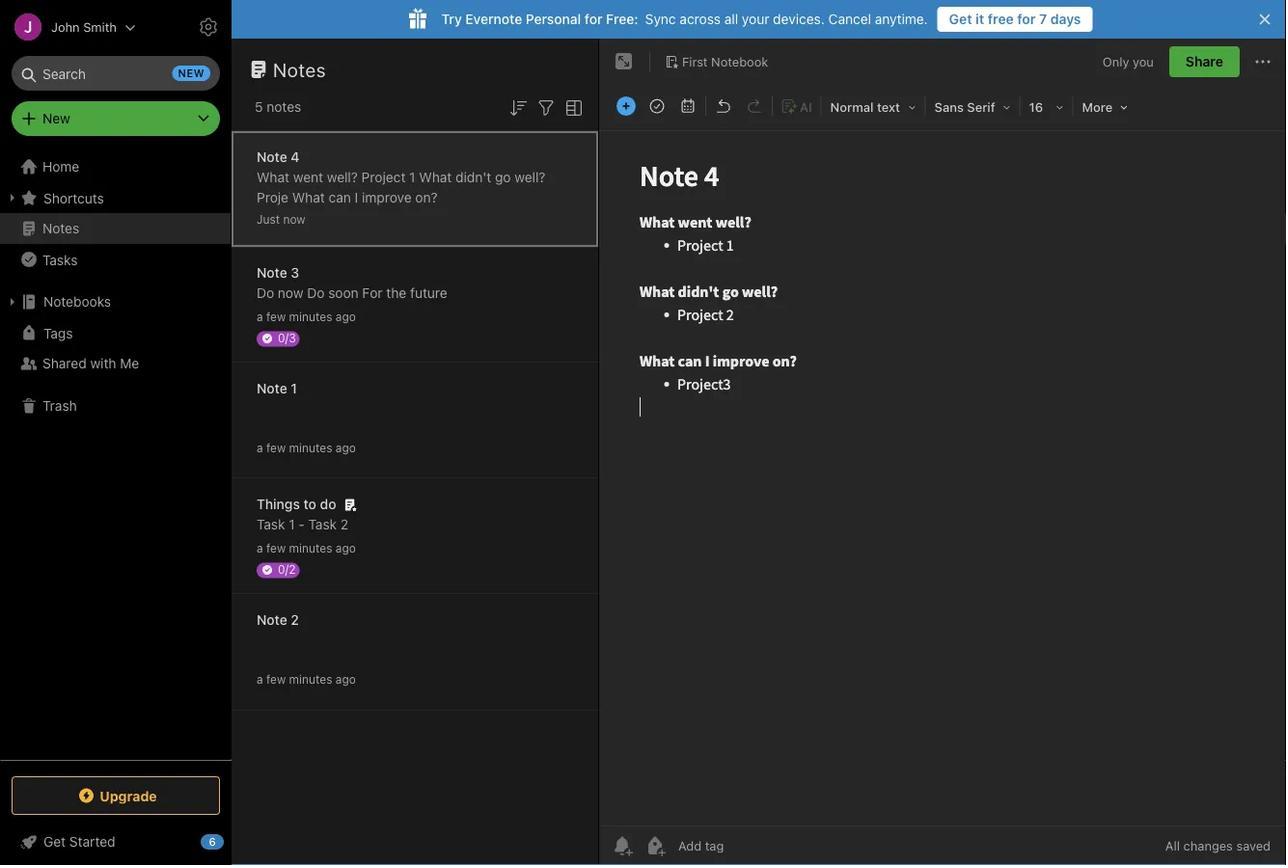 Task type: locate. For each thing, give the bounding box(es) containing it.
1 inside what went well? project 1 what didn't go well? proje what can i improve on?
[[409, 169, 415, 185]]

1 horizontal spatial 2
[[340, 517, 348, 533]]

go
[[495, 169, 511, 185]]

1 vertical spatial notes
[[42, 220, 79, 236]]

1 ago from the top
[[336, 310, 356, 324]]

project
[[361, 169, 406, 185]]

0 vertical spatial 1
[[409, 169, 415, 185]]

get for get it free for 7 days
[[949, 11, 972, 27]]

what
[[257, 169, 289, 185], [419, 169, 452, 185], [292, 190, 325, 205]]

note left 4
[[257, 149, 287, 165]]

note for note 4
[[257, 149, 287, 165]]

note 3
[[257, 265, 299, 281]]

get left it
[[949, 11, 972, 27]]

first notebook
[[682, 54, 768, 69]]

a few minutes ago up to
[[257, 441, 356, 455]]

for left "free:"
[[585, 11, 602, 27]]

do
[[257, 285, 274, 301], [307, 285, 325, 301]]

note for note 3
[[257, 265, 287, 281]]

1 a few minutes ago from the top
[[257, 310, 356, 324]]

5 notes
[[255, 99, 301, 115]]

0 horizontal spatial get
[[43, 834, 66, 850]]

serif
[[967, 100, 995, 114]]

-
[[298, 517, 305, 533]]

1 for from the left
[[585, 11, 602, 27]]

minutes up 0/3
[[289, 310, 332, 324]]

it
[[976, 11, 984, 27]]

1 vertical spatial now
[[278, 285, 303, 301]]

0 vertical spatial get
[[949, 11, 972, 27]]

click to collapse image
[[224, 830, 239, 853]]

0 horizontal spatial well?
[[327, 169, 358, 185]]

notes up "notes"
[[273, 58, 326, 81]]

notes up tasks
[[42, 220, 79, 236]]

2 minutes from the top
[[289, 441, 332, 455]]

notes inside tree
[[42, 220, 79, 236]]

1 do from the left
[[257, 285, 274, 301]]

Search text field
[[25, 56, 206, 91]]

all
[[724, 11, 738, 27]]

do now do soon for the future
[[257, 285, 447, 301]]

well? up can
[[327, 169, 358, 185]]

3 minutes from the top
[[289, 542, 332, 555]]

well? right go
[[515, 169, 545, 185]]

note down 0/2
[[257, 612, 287, 628]]

for
[[362, 285, 383, 301]]

1 horizontal spatial do
[[307, 285, 325, 301]]

tree
[[0, 151, 232, 759]]

1 note from the top
[[257, 149, 287, 165]]

notes
[[273, 58, 326, 81], [42, 220, 79, 236]]

Note Editor text field
[[599, 131, 1286, 826]]

notebook
[[711, 54, 768, 69]]

2 for from the left
[[1017, 11, 1036, 27]]

task down "do" on the left bottom of the page
[[308, 517, 337, 533]]

new
[[42, 110, 70, 126]]

0 vertical spatial 2
[[340, 517, 348, 533]]

notebooks link
[[0, 287, 231, 317]]

0/3
[[278, 331, 296, 345]]

shared with me link
[[0, 348, 231, 379]]

a few minutes ago
[[257, 310, 356, 324], [257, 441, 356, 455], [257, 542, 356, 555], [257, 673, 356, 686]]

2 vertical spatial 1
[[289, 517, 295, 533]]

first notebook button
[[658, 48, 775, 75]]

across
[[680, 11, 721, 27]]

a
[[257, 310, 263, 324], [257, 441, 263, 455], [257, 542, 263, 555], [257, 673, 263, 686]]

1 horizontal spatial well?
[[515, 169, 545, 185]]

ago
[[336, 310, 356, 324], [336, 441, 356, 455], [336, 542, 356, 555], [336, 673, 356, 686]]

0 vertical spatial now
[[283, 213, 305, 226]]

2
[[340, 517, 348, 533], [291, 612, 299, 628]]

a down note 2
[[257, 673, 263, 686]]

tree containing home
[[0, 151, 232, 759]]

get it free for 7 days button
[[937, 7, 1093, 32]]

1 horizontal spatial for
[[1017, 11, 1036, 27]]

note 1
[[257, 381, 297, 397]]

0 horizontal spatial do
[[257, 285, 274, 301]]

now down 3
[[278, 285, 303, 301]]

only you
[[1103, 54, 1154, 69]]

now right 'just'
[[283, 213, 305, 226]]

trash
[[42, 398, 77, 414]]

1 down 0/3
[[291, 381, 297, 397]]

1 vertical spatial 1
[[291, 381, 297, 397]]

3 ago from the top
[[336, 542, 356, 555]]

1 few from the top
[[266, 310, 286, 324]]

can
[[329, 190, 351, 205]]

3 note from the top
[[257, 381, 287, 397]]

1 vertical spatial get
[[43, 834, 66, 850]]

a few minutes ago up 0/3
[[257, 310, 356, 324]]

few up 0/2
[[266, 542, 286, 555]]

devices.
[[773, 11, 825, 27]]

saved
[[1236, 839, 1271, 853]]

minutes
[[289, 310, 332, 324], [289, 441, 332, 455], [289, 542, 332, 555], [289, 673, 332, 686]]

a down things
[[257, 542, 263, 555]]

calendar event image
[[674, 93, 701, 120]]

days
[[1050, 11, 1081, 27]]

a few minutes ago down note 2
[[257, 673, 356, 686]]

smith
[[83, 20, 117, 34]]

1 for task 1 - task 2
[[289, 517, 295, 533]]

few down note 2
[[266, 673, 286, 686]]

new search field
[[25, 56, 210, 91]]

future
[[410, 285, 447, 301]]

on?
[[415, 190, 438, 205]]

2 well? from the left
[[515, 169, 545, 185]]

4 a from the top
[[257, 673, 263, 686]]

what up proje
[[257, 169, 289, 185]]

do left "soon" on the top left of page
[[307, 285, 325, 301]]

1 horizontal spatial get
[[949, 11, 972, 27]]

a up things
[[257, 441, 263, 455]]

things to do
[[257, 496, 336, 512]]

1 task from the left
[[257, 517, 285, 533]]

for for free:
[[585, 11, 602, 27]]

with
[[90, 356, 116, 371]]

3
[[291, 265, 299, 281]]

4 note from the top
[[257, 612, 287, 628]]

a few minutes ago down task 1 - task 2
[[257, 542, 356, 555]]

0 vertical spatial notes
[[273, 58, 326, 81]]

evernote
[[465, 11, 522, 27]]

1 minutes from the top
[[289, 310, 332, 324]]

notes link
[[0, 213, 231, 244]]

more
[[1082, 100, 1113, 114]]

a down note 3
[[257, 310, 263, 324]]

few up 0/3
[[266, 310, 286, 324]]

trash link
[[0, 391, 231, 422]]

More field
[[1075, 93, 1135, 121]]

3 few from the top
[[266, 542, 286, 555]]

1 up on?
[[409, 169, 415, 185]]

minutes down note 2
[[289, 673, 332, 686]]

0 horizontal spatial notes
[[42, 220, 79, 236]]

get started
[[43, 834, 115, 850]]

what down went
[[292, 190, 325, 205]]

get inside help and learning task checklist field
[[43, 834, 66, 850]]

2 note from the top
[[257, 265, 287, 281]]

minutes up to
[[289, 441, 332, 455]]

1 vertical spatial 2
[[291, 612, 299, 628]]

0 horizontal spatial for
[[585, 11, 602, 27]]

few
[[266, 310, 286, 324], [266, 441, 286, 455], [266, 542, 286, 555], [266, 673, 286, 686]]

0 horizontal spatial task
[[257, 517, 285, 533]]

4 ago from the top
[[336, 673, 356, 686]]

to
[[303, 496, 316, 512]]

note left 3
[[257, 265, 287, 281]]

went
[[293, 169, 323, 185]]

well?
[[327, 169, 358, 185], [515, 169, 545, 185]]

get inside get it free for 7 days button
[[949, 11, 972, 27]]

2 a few minutes ago from the top
[[257, 441, 356, 455]]

get left started
[[43, 834, 66, 850]]

few up things
[[266, 441, 286, 455]]

tags
[[43, 325, 73, 341]]

for
[[585, 11, 602, 27], [1017, 11, 1036, 27]]

john smith
[[51, 20, 117, 34]]

note down 0/3
[[257, 381, 287, 397]]

for inside button
[[1017, 11, 1036, 27]]

minutes down task 1 - task 2
[[289, 542, 332, 555]]

3 a few minutes ago from the top
[[257, 542, 356, 555]]

task down things
[[257, 517, 285, 533]]

task image
[[643, 93, 671, 120]]

now
[[283, 213, 305, 226], [278, 285, 303, 301]]

for left 7
[[1017, 11, 1036, 27]]

expand notebooks image
[[5, 294, 20, 310]]

sync
[[645, 11, 676, 27]]

task
[[257, 517, 285, 533], [308, 517, 337, 533]]

anytime.
[[875, 11, 928, 27]]

2 do from the left
[[307, 285, 325, 301]]

add filters image
[[534, 96, 558, 119]]

2 down 0/2
[[291, 612, 299, 628]]

note window element
[[599, 39, 1286, 865]]

2 right -
[[340, 517, 348, 533]]

0 horizontal spatial 2
[[291, 612, 299, 628]]

what up on?
[[419, 169, 452, 185]]

notebooks
[[43, 294, 111, 310]]

1 horizontal spatial task
[[308, 517, 337, 533]]

do down note 3
[[257, 285, 274, 301]]

get for get started
[[43, 834, 66, 850]]

Font size field
[[1022, 93, 1070, 121]]

1 left -
[[289, 517, 295, 533]]

16
[[1029, 100, 1043, 114]]

1 well? from the left
[[327, 169, 358, 185]]

share
[[1186, 54, 1223, 69]]

shortcuts button
[[0, 182, 231, 213]]

1
[[409, 169, 415, 185], [291, 381, 297, 397], [289, 517, 295, 533]]

4
[[291, 149, 300, 165]]



Task type: describe. For each thing, give the bounding box(es) containing it.
task 1 - task 2
[[257, 517, 348, 533]]

2 task from the left
[[308, 517, 337, 533]]

sans serif
[[934, 100, 995, 114]]

add tag image
[[643, 835, 667, 858]]

all
[[1165, 839, 1180, 853]]

More actions field
[[1251, 46, 1274, 77]]

0/2
[[278, 563, 296, 576]]

your
[[742, 11, 769, 27]]

4 few from the top
[[266, 673, 286, 686]]

you
[[1133, 54, 1154, 69]]

get it free for 7 days
[[949, 11, 1081, 27]]

now for just
[[283, 213, 305, 226]]

Help and Learning task checklist field
[[0, 827, 232, 858]]

shared
[[42, 356, 87, 371]]

now for do
[[278, 285, 303, 301]]

1 horizontal spatial notes
[[273, 58, 326, 81]]

shortcuts
[[43, 190, 104, 206]]

note for note 2
[[257, 612, 287, 628]]

0 horizontal spatial what
[[257, 169, 289, 185]]

undo image
[[710, 93, 737, 120]]

share button
[[1169, 46, 1240, 77]]

do
[[320, 496, 336, 512]]

things
[[257, 496, 300, 512]]

home link
[[0, 151, 232, 182]]

home
[[42, 159, 79, 175]]

Insert field
[[612, 93, 641, 120]]

6
[[209, 836, 216, 848]]

settings image
[[197, 15, 220, 39]]

just now
[[257, 213, 305, 226]]

started
[[69, 834, 115, 850]]

expand note image
[[613, 50, 636, 73]]

Add filters field
[[534, 95, 558, 119]]

4 minutes from the top
[[289, 673, 332, 686]]

proje
[[257, 190, 288, 205]]

the
[[386, 285, 406, 301]]

Account field
[[0, 8, 136, 46]]

View options field
[[558, 95, 586, 119]]

1 for note 1
[[291, 381, 297, 397]]

new button
[[12, 101, 220, 136]]

try evernote personal for free: sync across all your devices. cancel anytime.
[[441, 11, 928, 27]]

Font family field
[[928, 93, 1017, 121]]

Add tag field
[[676, 838, 821, 854]]

what went well? project 1 what didn't go well? proje what can i improve on?
[[257, 169, 545, 205]]

shared with me
[[42, 356, 139, 371]]

note 2
[[257, 612, 299, 628]]

2 ago from the top
[[336, 441, 356, 455]]

tags button
[[0, 317, 231, 348]]

Sort options field
[[506, 95, 530, 119]]

1 horizontal spatial what
[[292, 190, 325, 205]]

upgrade
[[100, 788, 157, 804]]

Heading level field
[[824, 93, 923, 121]]

more actions image
[[1251, 50, 1274, 73]]

only
[[1103, 54, 1129, 69]]

add a reminder image
[[611, 835, 634, 858]]

upgrade button
[[12, 777, 220, 815]]

1 a from the top
[[257, 310, 263, 324]]

free
[[988, 11, 1014, 27]]

cancel
[[828, 11, 871, 27]]

soon
[[328, 285, 359, 301]]

note 4
[[257, 149, 300, 165]]

5
[[255, 99, 263, 115]]

first
[[682, 54, 708, 69]]

john
[[51, 20, 80, 34]]

3 a from the top
[[257, 542, 263, 555]]

4 a few minutes ago from the top
[[257, 673, 356, 686]]

normal
[[830, 100, 874, 114]]

i
[[355, 190, 358, 205]]

normal text
[[830, 100, 900, 114]]

try
[[441, 11, 462, 27]]

notes
[[267, 99, 301, 115]]

note for note 1
[[257, 381, 287, 397]]

text
[[877, 100, 900, 114]]

7
[[1039, 11, 1047, 27]]

free:
[[606, 11, 638, 27]]

new
[[178, 67, 205, 80]]

me
[[120, 356, 139, 371]]

2 few from the top
[[266, 441, 286, 455]]

just
[[257, 213, 280, 226]]

tasks button
[[0, 244, 231, 275]]

improve
[[362, 190, 412, 205]]

didn't
[[455, 169, 491, 185]]

for for 7
[[1017, 11, 1036, 27]]

changes
[[1183, 839, 1233, 853]]

personal
[[526, 11, 581, 27]]

all changes saved
[[1165, 839, 1271, 853]]

2 a from the top
[[257, 441, 263, 455]]

sans
[[934, 100, 964, 114]]

2 horizontal spatial what
[[419, 169, 452, 185]]

tasks
[[42, 252, 78, 267]]



Task type: vqa. For each thing, say whether or not it's contained in the screenshot.
Task 1 - Task 2 1
yes



